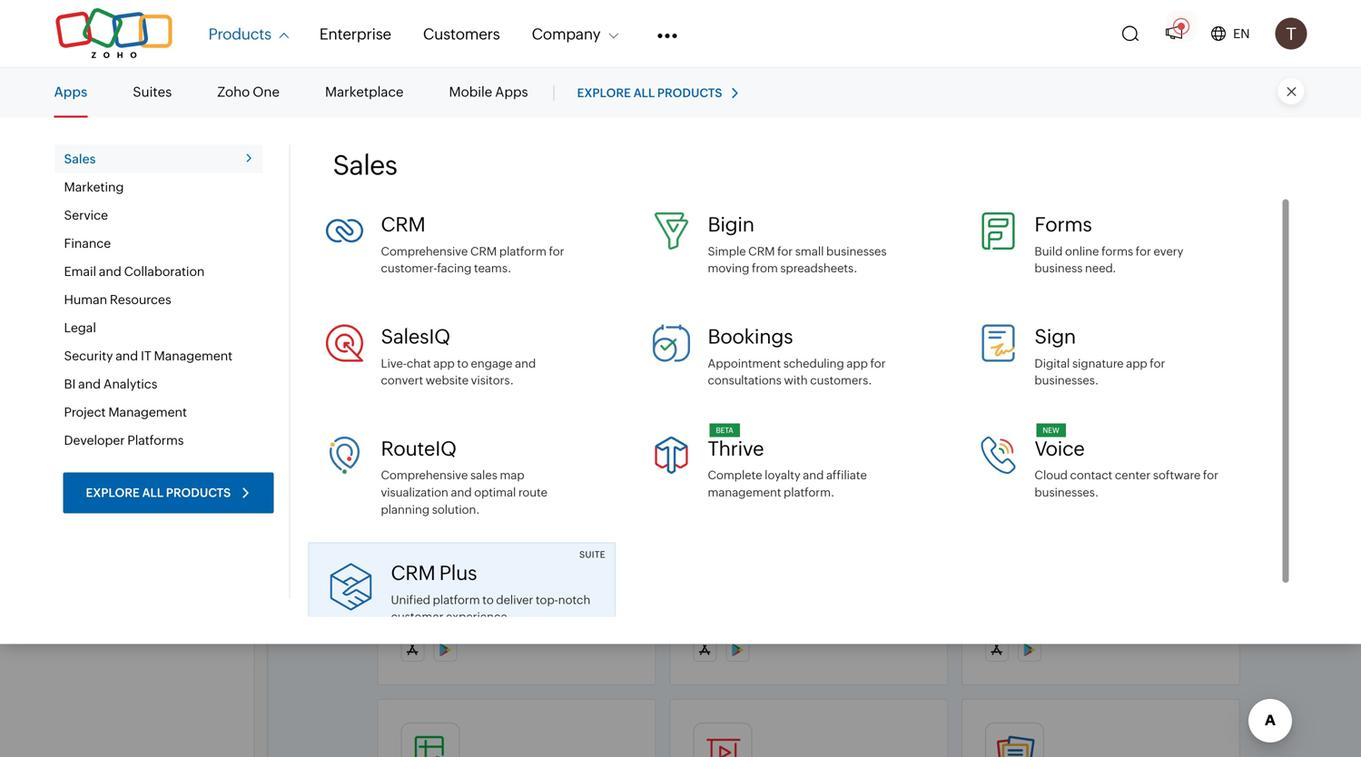 Task type: locate. For each thing, give the bounding box(es) containing it.
crm up admin
[[749, 245, 775, 258]]

marketing
[[64, 180, 124, 194]]

1 horizontal spatial collaboration
[[500, 92, 664, 124]]

1 horizontal spatial with
[[1154, 313, 1179, 328]]

1 vertical spatial business
[[517, 313, 569, 328]]

bookings
[[708, 325, 793, 348]]

mail inside mail admin an email admin's job is never easy— which is why we built this mobile app to help ease the pain!
[[693, 262, 735, 288]]

apps right mobile
[[495, 84, 528, 100]]

for inside bookings appointment scheduling app for consultations with customers.
[[871, 357, 886, 370]]

integrated
[[1013, 295, 1075, 309]]

1 vertical spatial explore
[[86, 486, 140, 500]]

mail admin an email admin's job is never easy— which is why we built this mobile app to help ease the pain!
[[693, 262, 911, 346]]

1 horizontal spatial explore all products
[[577, 86, 723, 100]]

for left small
[[778, 245, 793, 258]]

service
[[64, 208, 108, 223]]

for inside "sign digital signature app for businesses."
[[1150, 357, 1166, 370]]

planning
[[381, 503, 430, 517]]

one up office
[[986, 295, 1011, 309]]

0 vertical spatial is
[[818, 295, 827, 309]]

one inside workplace one integrated app to access email and office productivity tools with powerful zia search built-in.
[[986, 295, 1011, 309]]

convert
[[381, 374, 423, 388]]

sales
[[333, 149, 397, 181], [64, 152, 96, 166]]

to left access
[[1103, 295, 1116, 309]]

0 horizontal spatial email
[[712, 295, 745, 309]]

way
[[472, 575, 496, 590]]

0 vertical spatial one
[[253, 84, 280, 100]]

with down scheduling
[[784, 374, 808, 388]]

management right it
[[154, 349, 233, 363]]

for inside forms build online forms for every business need.
[[1136, 245, 1152, 258]]

the down we
[[767, 331, 786, 346]]

1 vertical spatial email and collaboration
[[64, 264, 205, 279]]

email up the human
[[64, 264, 96, 279]]

1 vertical spatial your
[[442, 594, 468, 608]]

one
[[253, 84, 280, 100], [986, 295, 1011, 309]]

to inside "crm plus unified platform to deliver top-notch customer experience."
[[483, 593, 494, 607]]

with
[[1154, 313, 1179, 328], [784, 374, 808, 388]]

app up 'customers.'
[[847, 357, 868, 370]]

for for crm
[[549, 245, 565, 258]]

mail up access
[[401, 262, 443, 288]]

explore all products
[[577, 86, 723, 100], [86, 486, 231, 500]]

from
[[752, 262, 778, 275], [568, 295, 596, 309]]

and right bi
[[78, 377, 101, 391]]

to down the way
[[483, 593, 494, 607]]

crm up teams.
[[470, 245, 497, 258]]

1 vertical spatial explore all products link
[[63, 473, 274, 514]]

across
[[401, 594, 439, 608]]

1 vertical spatial from
[[568, 295, 596, 309]]

1 vertical spatial explore all products
[[86, 486, 231, 500]]

and up the solution.
[[451, 486, 472, 500]]

apps left suites
[[54, 84, 87, 100]]

conversations.
[[401, 331, 488, 346]]

1 horizontal spatial email
[[378, 92, 444, 124]]

0 horizontal spatial email and collaboration
[[64, 264, 205, 279]]

explore
[[577, 86, 631, 100], [86, 486, 140, 500]]

app up productivity
[[1078, 295, 1101, 309]]

change
[[401, 575, 448, 590]]

your down plus
[[442, 594, 468, 608]]

app inside "sign digital signature app for businesses."
[[1127, 357, 1148, 370]]

1 horizontal spatial email and collaboration
[[378, 92, 664, 124]]

explore for apps
[[577, 86, 631, 100]]

experience.
[[446, 611, 511, 624]]

the left the way
[[451, 575, 470, 590]]

1 horizontal spatial is
[[818, 295, 827, 309]]

0 vertical spatial from
[[752, 262, 778, 275]]

1 horizontal spatial products
[[658, 86, 723, 100]]

access
[[1118, 295, 1159, 309]]

comprehensive inside crm comprehensive crm platform for customer-facing teams.
[[381, 245, 468, 258]]

with inside bookings appointment scheduling app for consultations with customers.
[[784, 374, 808, 388]]

collaboration up resources
[[124, 264, 205, 279]]

1 horizontal spatial the
[[767, 331, 786, 346]]

email right access
[[1161, 295, 1193, 309]]

1 horizontal spatial all
[[634, 86, 655, 100]]

platform up teams.
[[499, 245, 547, 258]]

0 vertical spatial business
[[1035, 262, 1083, 275]]

crm inside bigin simple crm for small businesses moving from spreadsheets.
[[749, 245, 775, 258]]

1 horizontal spatial explore all products link
[[554, 85, 761, 101]]

1 vertical spatial platform
[[433, 593, 480, 607]]

customer
[[391, 611, 444, 624]]

to inside salesiq live-chat app to engage and convert website visitors.
[[457, 357, 469, 370]]

to up website
[[457, 357, 469, 370]]

your up app,
[[446, 295, 473, 309]]

complete
[[708, 469, 763, 483]]

0 vertical spatial businesses.
[[1035, 374, 1099, 388]]

with right "tools"
[[1154, 313, 1179, 328]]

new
[[1043, 426, 1060, 435]]

is
[[818, 295, 827, 309], [732, 313, 741, 328]]

explore down company
[[577, 86, 631, 100]]

1 businesses. from the top
[[1035, 374, 1099, 388]]

platform inside "crm plus unified platform to deliver top-notch customer experience."
[[433, 593, 480, 607]]

mail
[[401, 262, 443, 288], [693, 262, 735, 288]]

bookings appointment scheduling app for consultations with customers.
[[708, 325, 886, 388]]

and up human resources
[[99, 264, 122, 279]]

legal
[[64, 321, 96, 335]]

with inside workplace one integrated app to access email and office productivity tools with powerful zia search built-in.
[[1154, 313, 1179, 328]]

0 horizontal spatial email
[[64, 264, 96, 279]]

platform.
[[784, 486, 835, 500]]

0 vertical spatial explore all products
[[577, 86, 723, 100]]

0 horizontal spatial all
[[142, 486, 164, 500]]

sales down marketplace
[[333, 149, 397, 181]]

email
[[378, 92, 444, 124], [64, 264, 96, 279]]

app,
[[439, 313, 466, 328]]

email and collaboration
[[378, 92, 664, 124], [64, 264, 205, 279]]

all for apps
[[634, 86, 655, 100]]

explore down developer platforms
[[86, 486, 140, 500]]

0 vertical spatial the
[[767, 331, 786, 346]]

platform for comprehensive
[[499, 245, 547, 258]]

chat
[[407, 357, 431, 370]]

notch
[[558, 593, 591, 607]]

businesses. down the cloud
[[1035, 486, 1099, 500]]

appointment
[[708, 357, 781, 370]]

businesses. inside "sign digital signature app for businesses."
[[1035, 374, 1099, 388]]

app for workplace
[[1078, 295, 1101, 309]]

single
[[401, 313, 437, 328]]

from left a
[[568, 295, 596, 309]]

for inside voice cloud contact center software for businesses.
[[1203, 469, 1219, 483]]

beta
[[716, 426, 734, 435]]

0 horizontal spatial explore
[[86, 486, 140, 500]]

is left why
[[732, 313, 741, 328]]

0 vertical spatial explore
[[577, 86, 631, 100]]

deliver
[[496, 593, 534, 607]]

2 email from the left
[[1161, 295, 1193, 309]]

live-
[[381, 357, 407, 370]]

crm up unified
[[391, 562, 436, 585]]

for down in.
[[1150, 357, 1166, 370]]

business down build
[[1035, 262, 1083, 275]]

for inside crm comprehensive crm platform for customer-facing teams.
[[549, 245, 565, 258]]

0 horizontal spatial mail
[[401, 262, 443, 288]]

comprehensive up customer-
[[381, 245, 468, 258]]

to for workplace
[[1103, 295, 1116, 309]]

email and collaboration down company
[[378, 92, 664, 124]]

to
[[1103, 295, 1116, 309], [693, 331, 706, 346], [457, 357, 469, 370], [483, 593, 494, 607]]

0 vertical spatial with
[[1154, 313, 1179, 328]]

to left help
[[693, 331, 706, 346]]

0 horizontal spatial explore all products
[[86, 486, 231, 500]]

0 vertical spatial email
[[378, 92, 444, 124]]

1 vertical spatial all
[[142, 486, 164, 500]]

voice cloud contact center software for businesses.
[[1035, 437, 1219, 500]]

1 comprehensive from the top
[[381, 245, 468, 258]]

management up the platforms
[[108, 405, 187, 420]]

1 vertical spatial email
[[64, 264, 96, 279]]

from inside mail access your emails and files from a single app, and ace business conversations.
[[568, 295, 596, 309]]

terry turtle image
[[1276, 18, 1308, 50]]

for right software
[[1203, 469, 1219, 483]]

0 vertical spatial platform
[[499, 245, 547, 258]]

1 horizontal spatial explore
[[577, 86, 631, 100]]

apps for apps
[[54, 84, 87, 100]]

1 vertical spatial the
[[451, 575, 470, 590]]

0 horizontal spatial one
[[253, 84, 280, 100]]

to inside mail admin an email admin's job is never easy— which is why we built this mobile app to help ease the pain!
[[693, 331, 706, 346]]

2 mail from the left
[[693, 262, 735, 288]]

from up admin's
[[752, 262, 778, 275]]

0 horizontal spatial platform
[[433, 593, 480, 607]]

1 email from the left
[[712, 295, 745, 309]]

app down in.
[[1127, 357, 1148, 370]]

0 horizontal spatial business
[[517, 313, 569, 328]]

app for bookings
[[847, 357, 868, 370]]

for up 'customers.'
[[871, 357, 886, 370]]

0 vertical spatial all
[[634, 86, 655, 100]]

0 horizontal spatial products
[[166, 486, 231, 500]]

powerful
[[986, 331, 1039, 346]]

all for and
[[142, 486, 164, 500]]

for left every
[[1136, 245, 1152, 258]]

platform down plus
[[433, 593, 480, 607]]

email left mobile
[[378, 92, 444, 124]]

app down easy—
[[888, 313, 911, 328]]

need.
[[1085, 262, 1117, 275]]

0 horizontal spatial with
[[784, 374, 808, 388]]

crm comprehensive crm platform for customer-facing teams.
[[381, 213, 565, 275]]

0 horizontal spatial the
[[451, 575, 470, 590]]

apps left for
[[45, 89, 81, 106]]

collaboration down company
[[500, 92, 664, 124]]

your
[[446, 295, 473, 309], [442, 594, 468, 608]]

for for forms
[[1136, 245, 1152, 258]]

every
[[1154, 245, 1184, 258]]

platform
[[499, 245, 547, 258], [433, 593, 480, 607]]

apps for apps for
[[45, 89, 81, 106]]

businesses. down digital
[[1035, 374, 1099, 388]]

app inside bookings appointment scheduling app for consultations with customers.
[[847, 357, 868, 370]]

1 vertical spatial collaboration
[[124, 264, 205, 279]]

0 vertical spatial explore all products link
[[554, 85, 761, 101]]

and down customers at the left top of page
[[449, 92, 495, 124]]

close image
[[1288, 87, 1297, 96]]

customers.
[[810, 374, 873, 388]]

0 horizontal spatial explore all products link
[[63, 473, 274, 514]]

1 horizontal spatial sales
[[333, 149, 397, 181]]

0 horizontal spatial collaboration
[[124, 264, 205, 279]]

and left files
[[516, 295, 538, 309]]

and down emails
[[468, 313, 491, 328]]

app inside salesiq live-chat app to engage and convert website visitors.
[[434, 357, 455, 370]]

1 vertical spatial with
[[784, 374, 808, 388]]

mobile apps
[[449, 84, 528, 100]]

email up which
[[712, 295, 745, 309]]

1 vertical spatial businesses.
[[1035, 486, 1099, 500]]

0 vertical spatial your
[[446, 295, 473, 309]]

and
[[449, 92, 495, 124], [99, 264, 122, 279], [516, 295, 538, 309], [468, 313, 491, 328], [986, 313, 1008, 328], [116, 349, 138, 363], [515, 357, 536, 370], [78, 377, 101, 391], [803, 469, 824, 483], [451, 486, 472, 500]]

one right zoho
[[253, 84, 280, 100]]

app inside workplace one integrated app to access email and office productivity tools with powerful zia search built-in.
[[1078, 295, 1101, 309]]

1 horizontal spatial mail
[[693, 262, 735, 288]]

and inside salesiq live-chat app to engage and convert website visitors.
[[515, 357, 536, 370]]

0 vertical spatial email and collaboration
[[378, 92, 664, 124]]

engage
[[471, 357, 513, 370]]

2 businesses. from the top
[[1035, 486, 1099, 500]]

and inside workplace one integrated app to access email and office productivity tools with powerful zia search built-in.
[[986, 313, 1008, 328]]

2 comprehensive from the top
[[381, 469, 468, 483]]

spreadsheets.
[[781, 262, 858, 275]]

business down files
[[517, 313, 569, 328]]

explore for and
[[86, 486, 140, 500]]

contact
[[1070, 469, 1113, 483]]

1 mail from the left
[[401, 262, 443, 288]]

mail down simple on the top of page
[[693, 262, 735, 288]]

sales up "marketing"
[[64, 152, 96, 166]]

sign
[[1035, 325, 1076, 348]]

1 horizontal spatial email
[[1161, 295, 1193, 309]]

human resources
[[64, 292, 171, 307]]

communicate
[[523, 575, 605, 590]]

1 horizontal spatial platform
[[499, 245, 547, 258]]

0 vertical spatial products
[[658, 86, 723, 100]]

businesses.
[[1035, 374, 1099, 388], [1035, 486, 1099, 500]]

for
[[84, 89, 106, 106]]

0 vertical spatial comprehensive
[[381, 245, 468, 258]]

for up files
[[549, 245, 565, 258]]

sales
[[470, 469, 498, 483]]

app
[[1078, 295, 1101, 309], [888, 313, 911, 328], [434, 357, 455, 370], [847, 357, 868, 370], [1127, 357, 1148, 370]]

to inside workplace one integrated app to access email and office productivity tools with powerful zia search built-in.
[[1103, 295, 1116, 309]]

1 horizontal spatial one
[[986, 295, 1011, 309]]

admin's
[[747, 295, 794, 309]]

comprehensive
[[381, 245, 468, 258], [381, 469, 468, 483]]

is right job
[[818, 295, 827, 309]]

comprehensive for routeiq
[[381, 469, 468, 483]]

center
[[1115, 469, 1151, 483]]

1 horizontal spatial business
[[1035, 262, 1083, 275]]

suite
[[580, 549, 606, 560]]

and up powerful
[[986, 313, 1008, 328]]

it
[[141, 349, 151, 363]]

0 horizontal spatial from
[[568, 295, 596, 309]]

en
[[1234, 26, 1250, 41]]

search
[[1061, 331, 1102, 346]]

1 horizontal spatial from
[[752, 262, 778, 275]]

1 vertical spatial comprehensive
[[381, 469, 468, 483]]

routeiq comprehensive sales map visualization and optimal route planning solution.
[[381, 437, 548, 517]]

and right engage
[[515, 357, 536, 370]]

1 vertical spatial is
[[732, 313, 741, 328]]

comprehensive up visualization
[[381, 469, 468, 483]]

app up website
[[434, 357, 455, 370]]

from inside bigin simple crm for small businesses moving from spreadsheets.
[[752, 262, 778, 275]]

comprehensive inside "routeiq comprehensive sales map visualization and optimal route planning solution."
[[381, 469, 468, 483]]

one for workplace
[[986, 295, 1011, 309]]

and up platform.
[[803, 469, 824, 483]]

1 vertical spatial one
[[986, 295, 1011, 309]]

workplace
[[986, 262, 1095, 288]]

an
[[693, 295, 710, 309]]

access
[[401, 295, 444, 309]]

routeiq
[[381, 437, 457, 460]]

platform inside crm comprehensive crm platform for customer-facing teams.
[[499, 245, 547, 258]]

1 vertical spatial products
[[166, 486, 231, 500]]

mail inside mail access your emails and files from a single app, and ace business conversations.
[[401, 262, 443, 288]]

the inside streams change the way you communicate across your organization.
[[451, 575, 470, 590]]

email and collaboration up resources
[[64, 264, 205, 279]]



Task type: vqa. For each thing, say whether or not it's contained in the screenshot.


Task type: describe. For each thing, give the bounding box(es) containing it.
teams.
[[474, 262, 512, 275]]

management
[[708, 486, 782, 500]]

salesiq
[[381, 325, 450, 348]]

0 vertical spatial collaboration
[[500, 92, 664, 124]]

explore all products link for email and collaboration
[[63, 473, 274, 514]]

for inside bigin simple crm for small businesses moving from spreadsheets.
[[778, 245, 793, 258]]

for for sign
[[1150, 357, 1166, 370]]

app for salesiq
[[434, 357, 455, 370]]

finance
[[64, 236, 111, 251]]

mobile
[[844, 313, 885, 328]]

mail for mail
[[401, 262, 443, 288]]

0 horizontal spatial sales
[[64, 152, 96, 166]]

customers link
[[423, 14, 500, 53]]

bigin simple crm for small businesses moving from spreadsheets.
[[708, 213, 887, 275]]

loyalty
[[765, 469, 801, 483]]

this
[[820, 313, 842, 328]]

the inside mail admin an email admin's job is never easy— which is why we built this mobile app to help ease the pain!
[[767, 331, 786, 346]]

map
[[500, 469, 525, 483]]

bi
[[64, 377, 76, 391]]

marketplace
[[325, 84, 404, 100]]

a
[[598, 295, 605, 309]]

which
[[693, 313, 730, 328]]

cloud
[[1035, 469, 1068, 483]]

tools
[[1122, 313, 1151, 328]]

salesiq live-chat app to engage and convert website visitors.
[[381, 325, 536, 388]]

sign digital signature app for businesses.
[[1035, 325, 1166, 388]]

security
[[64, 349, 113, 363]]

app for sign
[[1127, 357, 1148, 370]]

enterprise
[[320, 25, 391, 42]]

analytics
[[103, 377, 157, 391]]

zia
[[1041, 331, 1059, 346]]

enterprise link
[[320, 14, 391, 53]]

we
[[771, 313, 789, 328]]

why
[[744, 313, 769, 328]]

and inside thrive complete loyalty and affiliate management platform.
[[803, 469, 824, 483]]

crm plus unified platform to deliver top-notch customer experience.
[[391, 562, 591, 624]]

forms build online forms for every business need.
[[1035, 213, 1184, 275]]

bigin
[[708, 213, 755, 236]]

businesses
[[827, 245, 887, 258]]

small
[[796, 245, 824, 258]]

forms
[[1035, 213, 1092, 236]]

website
[[426, 374, 469, 388]]

1 vertical spatial management
[[108, 405, 187, 420]]

and inside "routeiq comprehensive sales map visualization and optimal route planning solution."
[[451, 486, 472, 500]]

visualization
[[381, 486, 449, 500]]

software
[[1153, 469, 1201, 483]]

crm up customer-
[[381, 213, 426, 236]]

organization.
[[471, 594, 549, 608]]

thrive
[[708, 437, 764, 460]]

mobile
[[449, 84, 493, 100]]

job
[[796, 295, 815, 309]]

platform for plus
[[433, 593, 480, 607]]

products for mobile apps
[[658, 86, 723, 100]]

business inside forms build online forms for every business need.
[[1035, 262, 1083, 275]]

simple
[[708, 245, 746, 258]]

explore all products link for mobile apps
[[554, 85, 761, 101]]

online
[[1065, 245, 1099, 258]]

affiliate
[[827, 469, 867, 483]]

bi and analytics
[[64, 377, 157, 391]]

forms
[[1102, 245, 1134, 258]]

optimal
[[474, 486, 516, 500]]

ease
[[737, 331, 764, 346]]

voice
[[1035, 437, 1085, 460]]

platforms
[[127, 433, 184, 448]]

admin
[[740, 262, 806, 288]]

and left it
[[116, 349, 138, 363]]

resources
[[110, 292, 171, 307]]

project
[[64, 405, 106, 420]]

explore all products for and
[[86, 486, 231, 500]]

zoho one
[[217, 84, 280, 100]]

businesses. inside voice cloud contact center software for businesses.
[[1035, 486, 1099, 500]]

in.
[[1136, 331, 1150, 346]]

top-
[[536, 593, 558, 607]]

human
[[64, 292, 107, 307]]

customers
[[423, 25, 500, 42]]

app inside mail admin an email admin's job is never easy— which is why we built this mobile app to help ease the pain!
[[888, 313, 911, 328]]

build
[[1035, 245, 1063, 258]]

plus
[[439, 562, 477, 585]]

to for crm plus
[[483, 593, 494, 607]]

office
[[1011, 313, 1045, 328]]

files
[[541, 295, 565, 309]]

moving
[[708, 262, 750, 275]]

0 vertical spatial management
[[154, 349, 233, 363]]

digital
[[1035, 357, 1070, 370]]

route
[[519, 486, 548, 500]]

your inside mail access your emails and files from a single app, and ace business conversations.
[[446, 295, 473, 309]]

your inside streams change the way you communicate across your organization.
[[442, 594, 468, 608]]

email inside workplace one integrated app to access email and office productivity tools with powerful zia search built-in.
[[1161, 295, 1193, 309]]

crm inside "crm plus unified platform to deliver top-notch customer experience."
[[391, 562, 436, 585]]

mail for mail admin
[[693, 262, 735, 288]]

consultations
[[708, 374, 782, 388]]

scheduling
[[784, 357, 845, 370]]

help
[[708, 331, 734, 346]]

comprehensive for crm
[[381, 245, 468, 258]]

productivity
[[1048, 313, 1119, 328]]

company
[[532, 25, 601, 42]]

streams change the way you communicate across your organization.
[[401, 543, 605, 608]]

email inside mail admin an email admin's job is never easy— which is why we built this mobile app to help ease the pain!
[[712, 295, 745, 309]]

to for salesiq
[[457, 357, 469, 370]]

one for zoho
[[253, 84, 280, 100]]

zoho
[[217, 84, 250, 100]]

0 horizontal spatial is
[[732, 313, 741, 328]]

apps for
[[45, 89, 106, 106]]

solution.
[[432, 503, 480, 517]]

products
[[208, 25, 272, 42]]

products for email and collaboration
[[166, 486, 231, 500]]

developer
[[64, 433, 125, 448]]

business inside mail access your emails and files from a single app, and ace business conversations.
[[517, 313, 569, 328]]

explore all products for apps
[[577, 86, 723, 100]]

for for bookings
[[871, 357, 886, 370]]

never
[[829, 295, 863, 309]]

signature
[[1073, 357, 1124, 370]]

unified
[[391, 593, 431, 607]]



